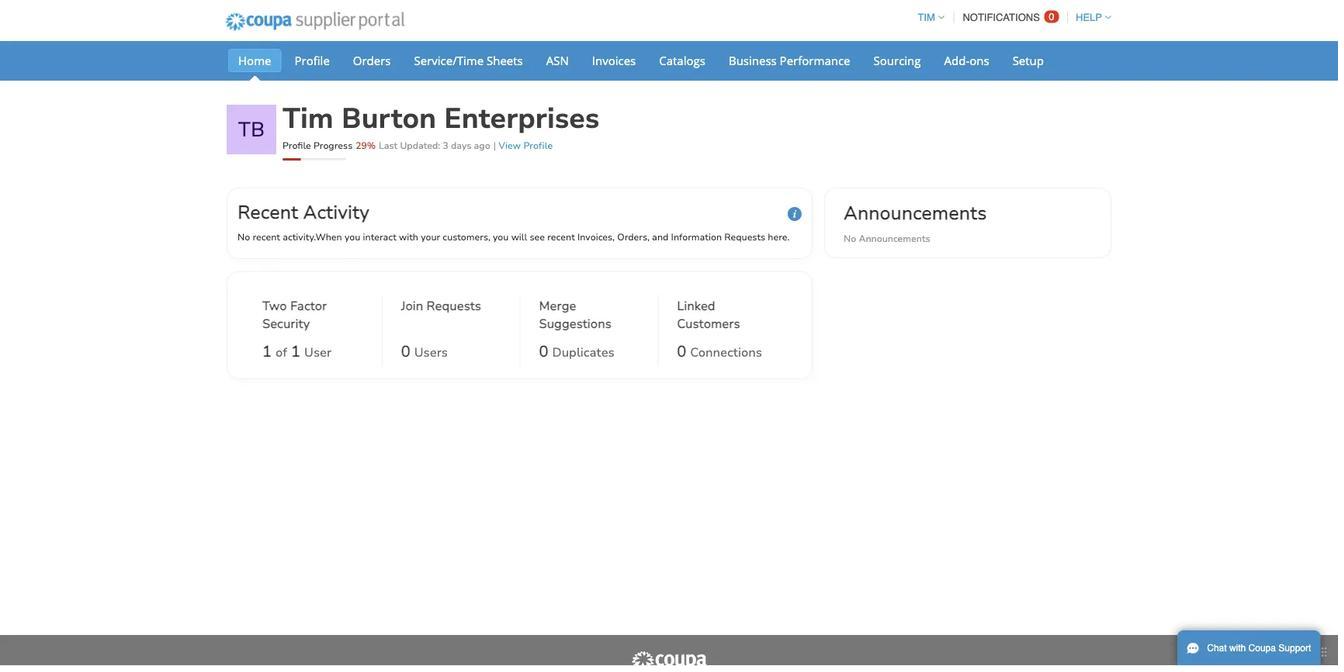 Task type: locate. For each thing, give the bounding box(es) containing it.
recent right see
[[547, 231, 575, 243]]

with right chat
[[1229, 643, 1246, 654]]

announcements
[[844, 200, 987, 226], [859, 232, 930, 245]]

1 horizontal spatial you
[[493, 231, 509, 243]]

suggestions
[[539, 316, 612, 332]]

asn link
[[536, 49, 579, 72]]

tim up sourcing
[[918, 12, 935, 23]]

1 vertical spatial tim
[[283, 100, 334, 138]]

sheets
[[487, 52, 523, 68]]

0 left duplicates
[[539, 341, 548, 362]]

1 vertical spatial requests
[[427, 298, 481, 314]]

profile right home
[[295, 52, 330, 68]]

factor
[[290, 298, 327, 314]]

0 down customers
[[677, 341, 686, 362]]

no right here.
[[844, 232, 856, 245]]

and
[[652, 231, 669, 243]]

1 horizontal spatial no
[[844, 232, 856, 245]]

coupa supplier portal image
[[215, 2, 415, 41], [630, 651, 708, 667]]

add-ons link
[[934, 49, 999, 72]]

1 vertical spatial announcements
[[859, 232, 930, 245]]

recent
[[253, 231, 280, 243], [547, 231, 575, 243]]

two factor security link
[[262, 297, 363, 336]]

0 horizontal spatial 1
[[262, 341, 272, 362]]

days
[[451, 139, 471, 152]]

tim burton enterprises profile progress 29% last updated: 3 days ago | view profile
[[283, 100, 600, 152]]

requests right join
[[427, 298, 481, 314]]

1 horizontal spatial recent
[[547, 231, 575, 243]]

you left will
[[493, 231, 509, 243]]

0 horizontal spatial recent
[[253, 231, 280, 243]]

tim inside tim burton enterprises profile progress 29% last updated: 3 days ago | view profile
[[283, 100, 334, 138]]

0 horizontal spatial with
[[399, 231, 418, 243]]

you right when
[[345, 231, 360, 243]]

no down the recent
[[238, 231, 250, 243]]

no recent activity. when you interact with your customers, you will see recent invoices, orders, and information requests here.
[[238, 231, 790, 243]]

1 horizontal spatial 1
[[291, 341, 300, 362]]

0 connections
[[677, 341, 762, 362]]

tb image
[[227, 105, 276, 154]]

catalogs
[[659, 52, 705, 68]]

tim up the progress
[[283, 100, 334, 138]]

2 1 from the left
[[291, 341, 300, 362]]

join
[[401, 298, 423, 314]]

orders link
[[343, 49, 401, 72]]

0 horizontal spatial requests
[[427, 298, 481, 314]]

1 horizontal spatial coupa supplier portal image
[[630, 651, 708, 667]]

users
[[414, 344, 448, 361]]

notifications 0
[[963, 11, 1054, 23]]

2 you from the left
[[493, 231, 509, 243]]

with
[[399, 231, 418, 243], [1229, 643, 1246, 654]]

join requests link
[[401, 297, 481, 336]]

0 inside notifications 0
[[1049, 11, 1054, 23]]

requests left here.
[[724, 231, 765, 243]]

0 vertical spatial coupa supplier portal image
[[215, 2, 415, 41]]

0 for 0 users
[[401, 341, 410, 362]]

1 vertical spatial coupa supplier portal image
[[630, 651, 708, 667]]

1
[[262, 341, 272, 362], [291, 341, 300, 362]]

0 left help
[[1049, 11, 1054, 23]]

|
[[493, 139, 496, 152]]

0 left users
[[401, 341, 410, 362]]

invoices,
[[577, 231, 615, 243]]

1 recent from the left
[[253, 231, 280, 243]]

1 left of
[[262, 341, 272, 362]]

profile
[[295, 52, 330, 68], [283, 139, 311, 152], [523, 139, 553, 152]]

see
[[530, 231, 545, 243]]

add-
[[944, 52, 970, 68]]

activity
[[303, 200, 370, 225]]

home
[[238, 52, 271, 68]]

of
[[276, 344, 287, 361]]

tim for tim burton enterprises profile progress 29% last updated: 3 days ago | view profile
[[283, 100, 334, 138]]

view
[[499, 139, 521, 152]]

0 horizontal spatial tim
[[283, 100, 334, 138]]

linked customers link
[[677, 297, 777, 336]]

3
[[443, 139, 448, 152]]

linked customers
[[677, 298, 740, 332]]

asn
[[546, 52, 569, 68]]

duplicates
[[552, 344, 615, 361]]

2 recent from the left
[[547, 231, 575, 243]]

updated:
[[400, 139, 440, 152]]

setup
[[1013, 52, 1044, 68]]

0 horizontal spatial you
[[345, 231, 360, 243]]

requests
[[724, 231, 765, 243], [427, 298, 481, 314]]

you
[[345, 231, 360, 243], [493, 231, 509, 243]]

0 users
[[401, 341, 448, 362]]

help
[[1076, 12, 1102, 23]]

security
[[262, 316, 310, 332]]

navigation
[[911, 2, 1111, 33]]

merge suggestions link
[[539, 297, 639, 336]]

navigation containing notifications 0
[[911, 2, 1111, 33]]

1 horizontal spatial with
[[1229, 643, 1246, 654]]

activity.
[[283, 231, 315, 243]]

profile link
[[284, 49, 340, 72]]

1 vertical spatial with
[[1229, 643, 1246, 654]]

tim
[[918, 12, 935, 23], [283, 100, 334, 138]]

burton
[[342, 100, 436, 138]]

business performance
[[729, 52, 850, 68]]

customers
[[677, 316, 740, 332]]

recent down the recent
[[253, 231, 280, 243]]

sourcing
[[874, 52, 921, 68]]

with left your
[[399, 231, 418, 243]]

performance
[[780, 52, 850, 68]]

0
[[1049, 11, 1054, 23], [401, 341, 410, 362], [539, 341, 548, 362], [677, 341, 686, 362]]

0 vertical spatial tim
[[918, 12, 935, 23]]

1 right of
[[291, 341, 300, 362]]

invoices link
[[582, 49, 646, 72]]

merge suggestions
[[539, 298, 612, 332]]

1 horizontal spatial requests
[[724, 231, 765, 243]]

view profile link
[[499, 139, 553, 152]]

linked
[[677, 298, 715, 314]]

0 for 0 duplicates
[[539, 341, 548, 362]]

service/time
[[414, 52, 484, 68]]

no
[[238, 231, 250, 243], [844, 232, 856, 245]]

profile right view
[[523, 139, 553, 152]]

enterprises
[[444, 100, 600, 138]]

1 horizontal spatial tim
[[918, 12, 935, 23]]



Task type: describe. For each thing, give the bounding box(es) containing it.
notifications
[[963, 12, 1040, 23]]

when
[[315, 231, 342, 243]]

service/time sheets
[[414, 52, 523, 68]]

ons
[[970, 52, 989, 68]]

user
[[304, 344, 332, 361]]

customers,
[[443, 231, 490, 243]]

announcements inside announcements no announcements
[[859, 232, 930, 245]]

chat
[[1207, 643, 1227, 654]]

two
[[262, 298, 287, 314]]

help link
[[1069, 12, 1111, 23]]

0 vertical spatial requests
[[724, 231, 765, 243]]

coupa
[[1249, 643, 1276, 654]]

announcements no announcements
[[844, 200, 987, 245]]

progress
[[314, 139, 353, 152]]

1 1 from the left
[[262, 341, 272, 362]]

two factor security
[[262, 298, 327, 332]]

merge
[[539, 298, 576, 314]]

0 vertical spatial with
[[399, 231, 418, 243]]

tim for tim
[[918, 12, 935, 23]]

no inside announcements no announcements
[[844, 232, 856, 245]]

1 of 1 user
[[262, 341, 332, 362]]

chat with coupa support
[[1207, 643, 1311, 654]]

recent activity
[[238, 200, 370, 225]]

0 for 0 connections
[[677, 341, 686, 362]]

0 horizontal spatial no
[[238, 231, 250, 243]]

information
[[671, 231, 722, 243]]

business
[[729, 52, 777, 68]]

interact
[[363, 231, 396, 243]]

additional information image
[[788, 207, 802, 221]]

setup link
[[1003, 49, 1054, 72]]

home link
[[228, 49, 281, 72]]

orders,
[[617, 231, 650, 243]]

profile inside profile 'link'
[[295, 52, 330, 68]]

chat with coupa support button
[[1177, 631, 1321, 667]]

sourcing link
[[863, 49, 931, 72]]

1 you from the left
[[345, 231, 360, 243]]

here.
[[768, 231, 790, 243]]

service/time sheets link
[[404, 49, 533, 72]]

will
[[511, 231, 527, 243]]

tb
[[238, 116, 265, 143]]

business performance link
[[719, 49, 860, 72]]

29%
[[356, 139, 376, 152]]

invoices
[[592, 52, 636, 68]]

tim link
[[911, 12, 944, 23]]

connections
[[690, 344, 762, 361]]

support
[[1279, 643, 1311, 654]]

0 vertical spatial announcements
[[844, 200, 987, 226]]

add-ons
[[944, 52, 989, 68]]

last
[[379, 139, 398, 152]]

ago
[[474, 139, 490, 152]]

requests inside "link"
[[427, 298, 481, 314]]

profile left the progress
[[283, 139, 311, 152]]

recent
[[238, 200, 298, 225]]

your
[[421, 231, 440, 243]]

orders
[[353, 52, 391, 68]]

catalogs link
[[649, 49, 716, 72]]

join requests
[[401, 298, 481, 314]]

0 horizontal spatial coupa supplier portal image
[[215, 2, 415, 41]]

with inside button
[[1229, 643, 1246, 654]]

0 duplicates
[[539, 341, 615, 362]]



Task type: vqa. For each thing, say whether or not it's contained in the screenshot.
COUPA VERIFIED
no



